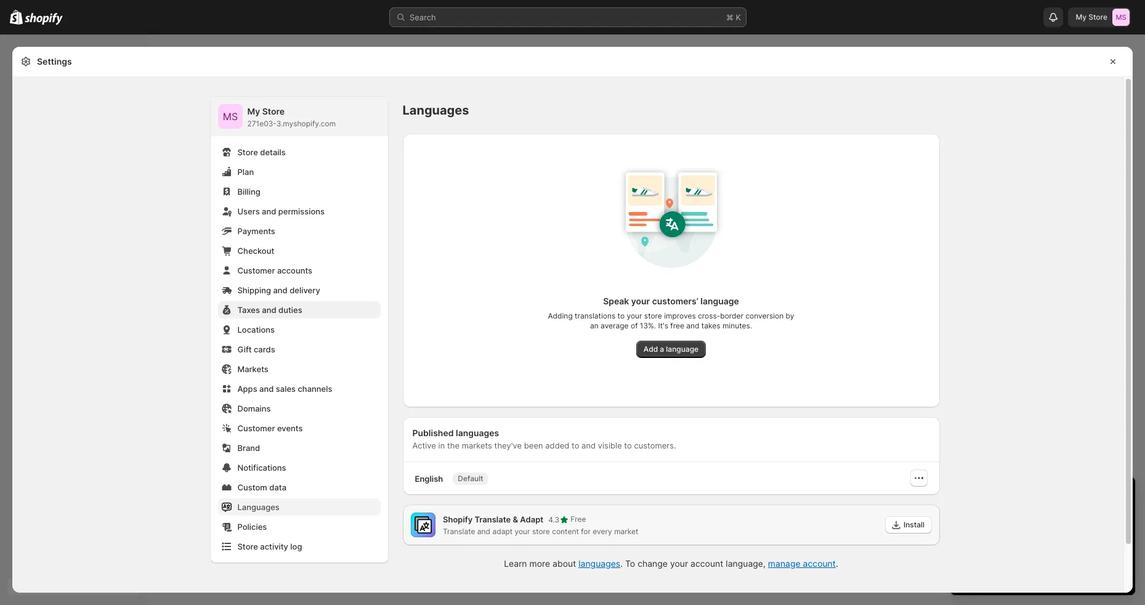 Task type: locate. For each thing, give the bounding box(es) containing it.
and right users
[[262, 206, 276, 216]]

and
[[262, 206, 276, 216], [273, 285, 288, 295], [262, 305, 276, 315], [686, 321, 700, 330], [259, 384, 274, 394], [582, 441, 596, 450], [477, 527, 490, 536]]

by
[[786, 311, 794, 320]]

users and permissions link
[[218, 203, 380, 220]]

sales
[[276, 384, 296, 394]]

2 customer from the top
[[238, 423, 275, 433]]

border
[[720, 311, 744, 320]]

store activity log
[[238, 542, 302, 551]]

my store 271e03-3.myshopify.com
[[247, 106, 336, 128]]

to right "added"
[[572, 441, 579, 450]]

1 account from the left
[[691, 558, 724, 569]]

customer down domains
[[238, 423, 275, 433]]

custom data
[[238, 482, 287, 492]]

gift cards link
[[218, 341, 380, 358]]

cross-
[[698, 311, 720, 320]]

languages
[[456, 428, 499, 438], [579, 558, 621, 569]]

shipping
[[238, 285, 271, 295]]

1 horizontal spatial .
[[836, 558, 838, 569]]

language
[[701, 296, 739, 306], [666, 344, 699, 354]]

billing link
[[218, 183, 380, 200]]

default
[[458, 473, 483, 483]]

channels
[[298, 384, 332, 394]]

learn more about languages . to change your account language, manage account .
[[504, 558, 838, 569]]

takes
[[702, 321, 721, 330]]

content
[[552, 527, 579, 536]]

events
[[277, 423, 303, 433]]

customer
[[238, 266, 275, 275], [238, 423, 275, 433]]

0 horizontal spatial .
[[621, 558, 623, 569]]

taxes
[[238, 305, 260, 315]]

users
[[238, 206, 260, 216]]

translate down 'shopify'
[[443, 527, 475, 536]]

languages inside languages link
[[238, 502, 280, 512]]

and inside shipping and delivery link
[[273, 285, 288, 295]]

my store image right my store
[[1113, 9, 1130, 26]]

1 horizontal spatial account
[[803, 558, 836, 569]]

cards
[[254, 344, 275, 354]]

account right manage
[[803, 558, 836, 569]]

log
[[290, 542, 302, 551]]

0 horizontal spatial store
[[532, 527, 550, 536]]

your right change
[[670, 558, 688, 569]]

language up cross-
[[701, 296, 739, 306]]

1 vertical spatial customer
[[238, 423, 275, 433]]

domains
[[238, 404, 271, 413]]

my inside the "my store 271e03-3.myshopify.com"
[[247, 106, 260, 116]]

permissions
[[278, 206, 325, 216]]

speak your customers' language adding translations to your store improves cross-border conversion by an average of 13%. it's free and takes minutes.
[[548, 296, 794, 330]]

0 horizontal spatial my store image
[[218, 104, 242, 129]]

market
[[614, 527, 638, 536]]

my store
[[1076, 12, 1108, 22]]

0 vertical spatial customer
[[238, 266, 275, 275]]

0 vertical spatial language
[[701, 296, 739, 306]]

0 vertical spatial translate
[[474, 514, 511, 524]]

shipping and delivery link
[[218, 282, 380, 299]]

and inside apps and sales channels link
[[259, 384, 274, 394]]

and left visible
[[582, 441, 596, 450]]

1 vertical spatial my
[[247, 106, 260, 116]]

custom data link
[[218, 479, 380, 496]]

store details
[[238, 147, 286, 157]]

customers.
[[634, 441, 676, 450]]

add a language button
[[636, 341, 706, 358]]

account left language,
[[691, 558, 724, 569]]

manage
[[768, 558, 801, 569]]

been
[[524, 441, 543, 450]]

and inside speak your customers' language adding translations to your store improves cross-border conversion by an average of 13%. it's free and takes minutes.
[[686, 321, 700, 330]]

271e03-
[[247, 119, 276, 128]]

and inside taxes and duties link
[[262, 305, 276, 315]]

dialog
[[1138, 47, 1145, 593]]

0 vertical spatial my store image
[[1113, 9, 1130, 26]]

1 vertical spatial store
[[532, 527, 550, 536]]

0 vertical spatial languages
[[456, 428, 499, 438]]

1 horizontal spatial my
[[1076, 12, 1087, 22]]

my store image inside shop settings menu element
[[218, 104, 242, 129]]

⌘ k
[[726, 12, 741, 22]]

0 vertical spatial my
[[1076, 12, 1087, 22]]

4.3
[[548, 515, 559, 524]]

0 vertical spatial languages
[[403, 103, 469, 118]]

and for apps and sales channels
[[259, 384, 274, 394]]

billing
[[238, 187, 260, 197]]

language right a
[[666, 344, 699, 354]]

delivery
[[290, 285, 320, 295]]

languages up the markets
[[456, 428, 499, 438]]

1 horizontal spatial languages
[[403, 103, 469, 118]]

1 vertical spatial language
[[666, 344, 699, 354]]

my
[[1076, 12, 1087, 22], [247, 106, 260, 116]]

1 horizontal spatial language
[[701, 296, 739, 306]]

⌘
[[726, 12, 734, 22]]

and for translate and adapt your store content for every market
[[477, 527, 490, 536]]

and right the taxes
[[262, 305, 276, 315]]

activity
[[260, 542, 288, 551]]

change
[[638, 558, 668, 569]]

my store image
[[1113, 9, 1130, 26], [218, 104, 242, 129]]

2 . from the left
[[836, 558, 838, 569]]

adapt
[[520, 514, 543, 524]]

my store image left 271e03-
[[218, 104, 242, 129]]

. left to
[[621, 558, 623, 569]]

install button
[[885, 516, 932, 534]]

translate up adapt on the left bottom of the page
[[474, 514, 511, 524]]

languages
[[403, 103, 469, 118], [238, 502, 280, 512]]

your up of at the right of page
[[627, 311, 642, 320]]

customer for customer events
[[238, 423, 275, 433]]

and inside the published languages active in the markets they've been added to and visible to customers.
[[582, 441, 596, 450]]

0 horizontal spatial languages
[[456, 428, 499, 438]]

shop settings menu element
[[210, 97, 388, 563]]

apps and sales channels
[[238, 384, 332, 394]]

and right free
[[686, 321, 700, 330]]

store down adapt
[[532, 527, 550, 536]]

details
[[260, 147, 286, 157]]

1 . from the left
[[621, 558, 623, 569]]

translations
[[575, 311, 616, 320]]

to up average
[[618, 311, 625, 320]]

add a language
[[644, 344, 699, 354]]

and right the apps
[[259, 384, 274, 394]]

shopify translate & adapt
[[443, 514, 543, 524]]

1 vertical spatial my store image
[[218, 104, 242, 129]]

0 horizontal spatial my
[[247, 106, 260, 116]]

your down &
[[514, 527, 530, 536]]

languages left to
[[579, 558, 621, 569]]

1 horizontal spatial languages
[[579, 558, 621, 569]]

1 horizontal spatial my store image
[[1113, 9, 1130, 26]]

0 horizontal spatial account
[[691, 558, 724, 569]]

1 horizontal spatial store
[[644, 311, 662, 320]]

.
[[621, 558, 623, 569], [836, 558, 838, 569]]

3.myshopify.com
[[276, 119, 336, 128]]

and down shopify translate & adapt
[[477, 527, 490, 536]]

. right manage
[[836, 558, 838, 569]]

brand
[[238, 443, 260, 453]]

language inside button
[[666, 344, 699, 354]]

my for my store
[[1076, 12, 1087, 22]]

and down customer accounts
[[273, 285, 288, 295]]

users and permissions
[[238, 206, 325, 216]]

to right visible
[[624, 441, 632, 450]]

customer down checkout
[[238, 266, 275, 275]]

store up 13%.
[[644, 311, 662, 320]]

0 vertical spatial store
[[644, 311, 662, 320]]

customers'
[[652, 296, 699, 306]]

policies link
[[218, 518, 380, 535]]

more
[[530, 558, 550, 569]]

and for taxes and duties
[[262, 305, 276, 315]]

account
[[691, 558, 724, 569], [803, 558, 836, 569]]

0 horizontal spatial languages
[[238, 502, 280, 512]]

0 horizontal spatial language
[[666, 344, 699, 354]]

add
[[644, 344, 658, 354]]

1 vertical spatial languages
[[238, 502, 280, 512]]

language inside speak your customers' language adding translations to your store improves cross-border conversion by an average of 13%. it's free and takes minutes.
[[701, 296, 739, 306]]

and inside users and permissions link
[[262, 206, 276, 216]]

1 customer from the top
[[238, 266, 275, 275]]

a
[[660, 344, 664, 354]]

data
[[269, 482, 287, 492]]



Task type: describe. For each thing, give the bounding box(es) containing it.
the
[[447, 441, 460, 450]]

it's
[[658, 321, 668, 330]]

average
[[601, 321, 629, 330]]

for
[[581, 527, 590, 536]]

manage account link
[[768, 558, 836, 569]]

duties
[[279, 305, 302, 315]]

language,
[[726, 558, 766, 569]]

added
[[545, 441, 570, 450]]

shopify translate & adapt link
[[443, 513, 546, 526]]

taxes and duties
[[238, 305, 302, 315]]

languages inside the published languages active in the markets they've been added to and visible to customers.
[[456, 428, 499, 438]]

translate and adapt your store content for every market
[[443, 527, 638, 536]]

they've
[[494, 441, 522, 450]]

and for shipping and delivery
[[273, 285, 288, 295]]

apps
[[238, 384, 257, 394]]

to inside speak your customers' language adding translations to your store improves cross-border conversion by an average of 13%. it's free and takes minutes.
[[618, 311, 625, 320]]

&
[[513, 514, 518, 524]]

learn
[[504, 558, 527, 569]]

custom
[[238, 482, 267, 492]]

1 vertical spatial languages
[[579, 558, 621, 569]]

languages link
[[218, 498, 380, 516]]

my for my store 271e03-3.myshopify.com
[[247, 106, 260, 116]]

payments
[[238, 226, 275, 236]]

about
[[553, 558, 576, 569]]

and for users and permissions
[[262, 206, 276, 216]]

gift
[[238, 344, 252, 354]]

apps and sales channels link
[[218, 380, 380, 397]]

to
[[625, 558, 635, 569]]

improves
[[664, 311, 696, 320]]

markets
[[238, 364, 269, 374]]

shopify image
[[25, 13, 63, 25]]

notifications link
[[218, 459, 380, 476]]

conversion
[[746, 311, 784, 320]]

customer accounts link
[[218, 262, 380, 279]]

accounts
[[277, 266, 312, 275]]

active
[[412, 441, 436, 450]]

customer for customer accounts
[[238, 266, 275, 275]]

taxes and duties link
[[218, 301, 380, 319]]

13%.
[[640, 321, 656, 330]]

gift cards
[[238, 344, 275, 354]]

your right speak
[[631, 296, 650, 306]]

in
[[438, 441, 445, 450]]

english
[[415, 473, 443, 483]]

speak
[[603, 296, 629, 306]]

checkout
[[238, 246, 274, 256]]

search
[[410, 12, 436, 22]]

policies
[[238, 522, 267, 532]]

translate inside "link"
[[474, 514, 511, 524]]

1 vertical spatial translate
[[443, 527, 475, 536]]

customer events link
[[218, 420, 380, 437]]

payments link
[[218, 222, 380, 240]]

settings dialog
[[12, 47, 1133, 605]]

plan link
[[218, 163, 380, 181]]

of
[[631, 321, 638, 330]]

customer accounts
[[238, 266, 312, 275]]

adapt
[[492, 527, 512, 536]]

shopify image
[[10, 10, 23, 25]]

store inside speak your customers' language adding translations to your store improves cross-border conversion by an average of 13%. it's free and takes minutes.
[[644, 311, 662, 320]]

customer events
[[238, 423, 303, 433]]

domains link
[[218, 400, 380, 417]]

notifications
[[238, 463, 286, 473]]

every
[[593, 527, 612, 536]]

settings
[[37, 56, 72, 67]]

shopify
[[443, 514, 472, 524]]

plan
[[238, 167, 254, 177]]

brand link
[[218, 439, 380, 457]]

ms button
[[218, 104, 242, 129]]

published languages active in the markets they've been added to and visible to customers.
[[412, 428, 676, 450]]

store inside the "my store 271e03-3.myshopify.com"
[[262, 106, 285, 116]]

minutes.
[[723, 321, 752, 330]]

an
[[590, 321, 599, 330]]

2 account from the left
[[803, 558, 836, 569]]

store activity log link
[[218, 538, 380, 555]]

install
[[903, 520, 924, 529]]

checkout link
[[218, 242, 380, 259]]

locations
[[238, 325, 275, 335]]

3 days left in your trial element
[[951, 509, 1135, 595]]



Task type: vqa. For each thing, say whether or not it's contained in the screenshot.
LANGUAGE within the button
yes



